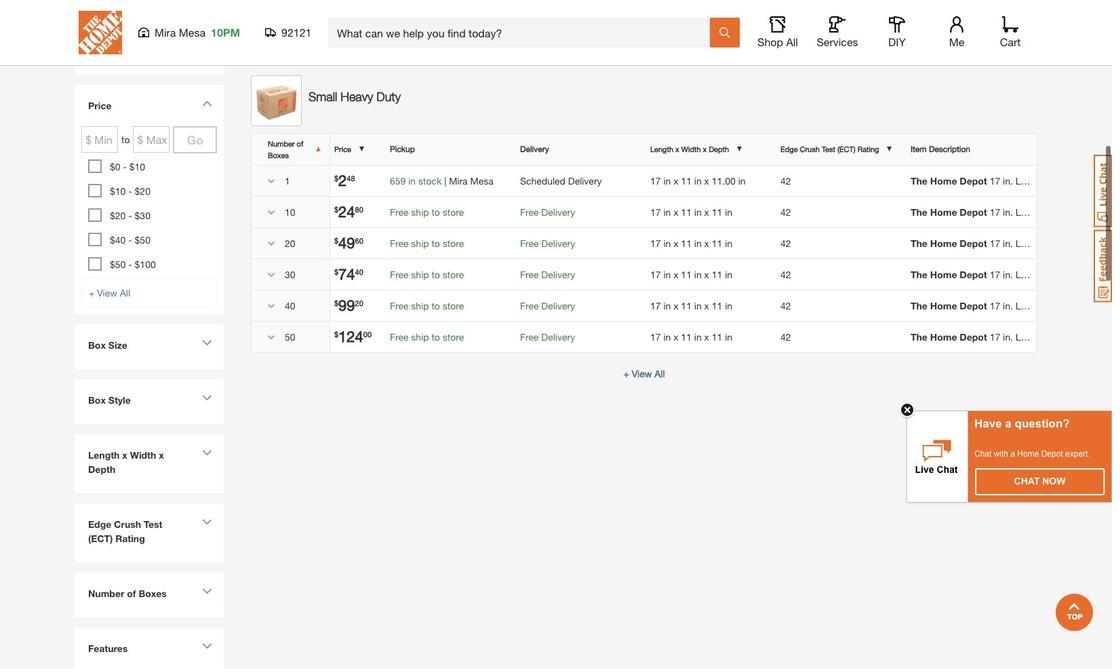Task type: vqa. For each thing, say whether or not it's contained in the screenshot.
Know
no



Task type: describe. For each thing, give the bounding box(es) containing it.
ship for 124
[[411, 331, 429, 342]]

free delivery for 99
[[520, 300, 576, 311]]

shop
[[758, 35, 784, 48]]

caret image for 74
[[268, 271, 275, 278]]

17 in x 11 in x 11 in for 74
[[651, 268, 733, 280]]

go
[[187, 132, 204, 147]]

$ 49 60
[[335, 234, 364, 251]]

$ 124 00
[[335, 327, 372, 345]]

17 in x 11 in x 11 in for 24
[[651, 206, 733, 217]]

delivery for 2
[[568, 175, 602, 186]]

box style
[[88, 394, 131, 406]]

659 in stock | mira mesa
[[390, 175, 494, 186]]

the for 124
[[911, 331, 928, 342]]

question?
[[1015, 417, 1071, 430]]

$ for 99
[[335, 298, 339, 307]]

me
[[950, 35, 965, 48]]

1 horizontal spatial length
[[651, 145, 674, 153]]

the home depot 17 in. l x 11 in. w x 11 in. d h for 24
[[911, 206, 1113, 217]]

delivery for 74
[[542, 268, 576, 280]]

0 vertical spatial mesa
[[179, 26, 206, 39]]

$10 - $20
[[110, 185, 151, 197]]

1 vertical spatial boxes
[[268, 150, 289, 159]]

17 in x 11 in x 11.00 in
[[651, 175, 746, 186]]

cart
[[1001, 35, 1021, 48]]

chat with a home depot expert.
[[975, 449, 1091, 458]]

heavy
[[341, 89, 373, 103]]

$50 - $100
[[110, 259, 156, 270]]

10
[[285, 206, 296, 217]]

free delivery for 49
[[520, 237, 576, 249]]

cart link
[[996, 16, 1026, 49]]

1 vertical spatial edge
[[88, 518, 111, 530]]

$ 99 20
[[335, 296, 364, 314]]

$40 - $50
[[110, 234, 151, 246]]

50 button
[[261, 329, 320, 344]]

0 horizontal spatial mira
[[155, 26, 176, 39]]

number of boxes link
[[81, 579, 217, 611]]

free delivery for 24
[[520, 206, 576, 217]]

caret image for 99
[[268, 303, 275, 309]]

moving boxes link
[[88, 43, 210, 58]]

0 vertical spatial view
[[632, 38, 652, 50]]

store for 24
[[443, 206, 464, 217]]

+ view all link
[[81, 278, 217, 307]]

2
[[339, 171, 347, 189]]

depot for 2
[[960, 175, 988, 186]]

$ 2 48
[[335, 171, 355, 189]]

the home depot logo image
[[79, 11, 122, 54]]

free  ship to store for 74
[[390, 268, 464, 280]]

42 for 99
[[781, 300, 792, 311]]

the home depot 17 in. l x 11 in. w x 11 in. d h for 99
[[911, 300, 1113, 311]]

40 inside $ 74 40
[[355, 267, 364, 276]]

0 vertical spatial number of boxes
[[268, 139, 303, 159]]

caret icon image for length x width x depth
[[202, 450, 212, 456]]

the home depot 17 in. l x 11 in. w x 11 in. d h for 74
[[911, 268, 1113, 280]]

to for 74
[[432, 268, 440, 280]]

0 vertical spatial + view all
[[624, 38, 665, 50]]

00
[[364, 329, 372, 338]]

diy button
[[876, 16, 919, 49]]

l for 124
[[1016, 331, 1022, 342]]

style
[[108, 394, 131, 406]]

length x width x depth link
[[81, 441, 217, 487]]

caret image for 49
[[268, 240, 275, 247]]

1 vertical spatial view
[[97, 287, 117, 299]]

w for 2
[[1058, 175, 1066, 186]]

edge crush test (ect) rating link
[[81, 510, 217, 556]]

description
[[930, 144, 971, 154]]

1 horizontal spatial depth
[[709, 145, 730, 153]]

d for 49
[[1103, 237, 1109, 249]]

$ 74 40
[[335, 265, 364, 283]]

h for 2
[[1112, 175, 1113, 186]]

the for 74
[[911, 268, 928, 280]]

0 vertical spatial a
[[1006, 417, 1012, 430]]

services button
[[816, 16, 860, 49]]

moving boxes
[[92, 45, 156, 56]]

features link
[[81, 634, 217, 666]]

store for 49
[[443, 237, 464, 249]]

1 vertical spatial mesa
[[471, 175, 494, 186]]

$100
[[135, 259, 156, 270]]

caret image for 24
[[268, 209, 275, 216]]

to for 99
[[432, 300, 440, 311]]

2 vertical spatial view
[[632, 367, 652, 379]]

1 vertical spatial crush
[[114, 518, 141, 530]]

$50 - $100 link
[[110, 259, 156, 270]]

1 horizontal spatial $10
[[129, 161, 145, 172]]

caret image for 124
[[268, 334, 275, 341]]

home for 49
[[931, 237, 958, 249]]

What can we help you find today? search field
[[337, 18, 710, 47]]

$0 - $10
[[110, 161, 145, 172]]

duty
[[377, 89, 401, 103]]

30
[[285, 268, 296, 280]]

1 vertical spatial +
[[89, 287, 95, 299]]

moving supplies link
[[104, 5, 175, 20]]

chat now
[[1015, 475, 1066, 486]]

1 horizontal spatial $50
[[135, 234, 151, 246]]

w for 124
[[1058, 331, 1066, 342]]

0 horizontal spatial test
[[144, 518, 162, 530]]

the home depot 17 in. l x 11 in. w x 11 in. d h for 2
[[911, 175, 1113, 186]]

0 horizontal spatial length
[[88, 449, 120, 461]]

$ 24 80
[[335, 203, 364, 220]]

ship for 74
[[411, 268, 429, 280]]

92121
[[282, 26, 312, 39]]

$0
[[110, 161, 120, 172]]

depot for 24
[[960, 206, 988, 217]]

h for 99
[[1112, 300, 1113, 311]]

42 for 124
[[781, 331, 792, 342]]

w for 49
[[1058, 237, 1066, 249]]

delivery for 49
[[542, 237, 576, 249]]

small
[[309, 89, 337, 103]]

live chat image
[[1094, 155, 1113, 227]]

d for 74
[[1103, 268, 1109, 280]]

h for 49
[[1112, 237, 1113, 249]]

124
[[339, 327, 364, 345]]

1 button
[[261, 173, 320, 188]]

42 for 49
[[781, 237, 792, 249]]

pickup
[[390, 144, 415, 154]]

0 vertical spatial crush
[[800, 145, 820, 153]]

home for 124
[[931, 331, 958, 342]]

42 for 74
[[781, 268, 792, 280]]

ship for 49
[[411, 237, 429, 249]]

0 vertical spatial test
[[822, 145, 836, 153]]

1 horizontal spatial (ect)
[[838, 145, 856, 153]]

caret icon image for box style
[[202, 395, 212, 401]]

w for 99
[[1058, 300, 1066, 311]]

0 horizontal spatial (ect)
[[88, 533, 113, 544]]

48
[[347, 173, 355, 182]]

0 horizontal spatial edge crush test (ect) rating
[[88, 518, 162, 544]]

1 horizontal spatial length x width x depth
[[651, 145, 730, 153]]

42 for 24
[[781, 206, 792, 217]]

20 inside button
[[285, 237, 296, 249]]

free  ship to store for 49
[[390, 237, 464, 249]]

features
[[88, 643, 128, 654]]

42 for 2
[[781, 175, 792, 186]]

mira mesa 10pm
[[155, 26, 240, 39]]

chat
[[1015, 475, 1040, 486]]

$ for 49
[[335, 236, 339, 245]]

number of boxes inside number of boxes link
[[88, 588, 167, 599]]

moving for moving supplies
[[104, 7, 136, 18]]

49
[[339, 234, 355, 251]]

go button
[[173, 126, 217, 153]]

1 vertical spatial length x width x depth
[[88, 449, 164, 475]]

99
[[339, 296, 355, 314]]

box size
[[88, 339, 127, 351]]

1 horizontal spatial edge
[[781, 145, 798, 153]]

me button
[[936, 16, 979, 49]]

chat now link
[[976, 469, 1105, 494]]

h for 124
[[1112, 331, 1113, 342]]

scheduled
[[520, 175, 566, 186]]

11.00
[[712, 175, 736, 186]]

store for 74
[[443, 268, 464, 280]]

all inside button
[[787, 35, 799, 48]]

$ for 2
[[335, 173, 339, 182]]

1 vertical spatial of
[[127, 588, 136, 599]]

$10 - $20 link
[[110, 185, 151, 197]]

d for 2
[[1103, 175, 1109, 186]]

- for $10
[[128, 185, 132, 197]]

delivery for 24
[[542, 206, 576, 217]]

92121 button
[[265, 26, 312, 39]]

caret icon image for edge crush test (ect) rating
[[202, 519, 212, 525]]

2 vertical spatial + view all
[[624, 367, 665, 379]]

to for 24
[[432, 206, 440, 217]]

$40 - $50 link
[[110, 234, 151, 246]]

chat
[[975, 449, 992, 458]]

10pm
[[211, 26, 240, 39]]

1 horizontal spatial $20
[[135, 185, 151, 197]]

- for $50
[[128, 259, 132, 270]]

20 button
[[261, 236, 320, 250]]

$ for 74
[[335, 267, 339, 276]]

17 in x 11 in x 11 in for 124
[[651, 331, 733, 342]]

shop all button
[[757, 16, 800, 49]]

services
[[817, 35, 859, 48]]

https://images.thdstatic.com/productimages/ba15792e 03c1 40e9 8f64 087140b98e51/svn/the home depot storage hdsbx 64_100.jpg image
[[251, 75, 302, 126]]

|
[[445, 175, 447, 186]]



Task type: locate. For each thing, give the bounding box(es) containing it.
6 l from the top
[[1016, 331, 1022, 342]]

caret icon image inside price link
[[202, 100, 212, 107]]

$ inside "$ 24 80"
[[335, 205, 339, 213]]

4 the from the top
[[911, 268, 928, 280]]

6 the from the top
[[911, 331, 928, 342]]

width up 17 in x 11 in x 11.00 in
[[682, 145, 701, 153]]

free  ship to store for 124
[[390, 331, 464, 342]]

l for 2
[[1016, 175, 1022, 186]]

1 horizontal spatial rating
[[858, 145, 880, 153]]

0 horizontal spatial $20
[[110, 210, 126, 221]]

with
[[995, 449, 1009, 458]]

0 horizontal spatial number
[[88, 588, 124, 599]]

1
[[285, 175, 290, 186]]

price-range-lowerBound telephone field
[[81, 126, 118, 153]]

3 the home depot 17 in. l x 11 in. w x 11 in. d h from the top
[[911, 237, 1113, 249]]

0 vertical spatial box
[[88, 339, 106, 351]]

shop all
[[758, 35, 799, 48]]

1 free  ship to store from the top
[[390, 206, 464, 217]]

1 ship from the top
[[411, 206, 429, 217]]

1 vertical spatial $10
[[110, 185, 126, 197]]

depot for 124
[[960, 331, 988, 342]]

$ inside $ 124 00
[[335, 329, 339, 338]]

$20 - $30 link
[[110, 210, 151, 221]]

2 vertical spatial boxes
[[139, 588, 167, 599]]

length x width x depth
[[651, 145, 730, 153], [88, 449, 164, 475]]

caret image inside 40 button
[[268, 303, 275, 309]]

40 button
[[261, 298, 320, 312]]

2 free delivery from the top
[[520, 237, 576, 249]]

80
[[355, 205, 364, 213]]

ship for 99
[[411, 300, 429, 311]]

$50 down the $30
[[135, 234, 151, 246]]

0 horizontal spatial rating
[[115, 533, 145, 544]]

caret icon image inside length x width x depth link
[[202, 450, 212, 456]]

1 vertical spatial caret image
[[268, 271, 275, 278]]

40 down $ 49 60
[[355, 267, 364, 276]]

0 vertical spatial depth
[[709, 145, 730, 153]]

30 button
[[261, 267, 320, 281]]

0 horizontal spatial price
[[88, 100, 112, 111]]

the for 49
[[911, 237, 928, 249]]

$ inside $ 49 60
[[335, 236, 339, 245]]

7 caret icon image from the top
[[202, 643, 212, 649]]

1 vertical spatial test
[[144, 518, 162, 530]]

2 the home depot 17 in. l x 11 in. w x 11 in. d h from the top
[[911, 206, 1113, 217]]

mira down supplies
[[155, 26, 176, 39]]

1 vertical spatial + view all
[[89, 287, 130, 299]]

40 down "30"
[[285, 300, 296, 311]]

x
[[674, 2, 679, 13], [705, 2, 710, 13], [676, 145, 680, 153], [703, 145, 707, 153], [674, 175, 679, 186], [705, 175, 710, 186], [1024, 175, 1029, 186], [1069, 175, 1074, 186], [674, 206, 679, 217], [705, 206, 710, 217], [1024, 206, 1029, 217], [1069, 206, 1074, 217], [674, 237, 679, 249], [705, 237, 710, 249], [1024, 237, 1029, 249], [1069, 237, 1074, 249], [674, 268, 679, 280], [705, 268, 710, 280], [1024, 268, 1029, 280], [1069, 268, 1074, 280], [674, 300, 679, 311], [705, 300, 710, 311], [1024, 300, 1029, 311], [1069, 300, 1074, 311], [674, 331, 679, 342], [705, 331, 710, 342], [1024, 331, 1029, 342], [1069, 331, 1074, 342], [122, 449, 127, 461], [159, 449, 164, 461]]

4 w from the top
[[1058, 268, 1066, 280]]

74
[[339, 265, 355, 283]]

length x width x depth down style
[[88, 449, 164, 475]]

$20 - $30
[[110, 210, 151, 221]]

moving down moving supplies link
[[92, 45, 125, 56]]

4 ship from the top
[[411, 300, 429, 311]]

1 horizontal spatial number of boxes
[[268, 139, 303, 159]]

depot
[[960, 175, 988, 186], [960, 206, 988, 217], [960, 237, 988, 249], [960, 268, 988, 280], [960, 300, 988, 311], [960, 331, 988, 342], [1042, 449, 1064, 458]]

4 store from the top
[[443, 300, 464, 311]]

1 vertical spatial depth
[[88, 463, 115, 475]]

0 horizontal spatial mesa
[[179, 26, 206, 39]]

to
[[121, 134, 130, 145], [432, 206, 440, 217], [432, 237, 440, 249], [432, 268, 440, 280], [432, 300, 440, 311], [432, 331, 440, 342]]

1 vertical spatial 40
[[285, 300, 296, 311]]

caret image
[[268, 178, 275, 185], [268, 240, 275, 247], [268, 303, 275, 309], [268, 334, 275, 341]]

0 vertical spatial caret image
[[268, 209, 275, 216]]

h for 24
[[1112, 206, 1113, 217]]

0 vertical spatial edge crush test (ect) rating
[[781, 145, 880, 153]]

the
[[911, 175, 928, 186], [911, 206, 928, 217], [911, 237, 928, 249], [911, 268, 928, 280], [911, 300, 928, 311], [911, 331, 928, 342]]

1 vertical spatial mira
[[449, 175, 468, 186]]

width inside length x width x depth
[[130, 449, 156, 461]]

caret image for 2
[[268, 178, 275, 185]]

5 42 from the top
[[781, 300, 792, 311]]

1 vertical spatial rating
[[115, 533, 145, 544]]

home for 99
[[931, 300, 958, 311]]

caret icon image inside number of boxes link
[[202, 588, 212, 594]]

$20 up the $30
[[135, 185, 151, 197]]

0 horizontal spatial $50
[[110, 259, 126, 270]]

3 h from the top
[[1112, 237, 1113, 249]]

of up features link
[[127, 588, 136, 599]]

1 vertical spatial a
[[1011, 449, 1016, 458]]

home for 2
[[931, 175, 958, 186]]

2 ship from the top
[[411, 237, 429, 249]]

4 caret icon image from the top
[[202, 450, 212, 456]]

number up '1'
[[268, 139, 295, 148]]

to for 124
[[432, 331, 440, 342]]

40 inside button
[[285, 300, 296, 311]]

1 store from the top
[[443, 206, 464, 217]]

0 vertical spatial width
[[682, 145, 701, 153]]

2 the from the top
[[911, 206, 928, 217]]

2 box from the top
[[88, 394, 106, 406]]

4 free  ship to store from the top
[[390, 300, 464, 311]]

1 vertical spatial 20
[[355, 298, 364, 307]]

2 42 from the top
[[781, 206, 792, 217]]

1 horizontal spatial crush
[[800, 145, 820, 153]]

delivery
[[520, 144, 549, 154], [568, 175, 602, 186], [542, 206, 576, 217], [542, 237, 576, 249], [542, 268, 576, 280], [542, 300, 576, 311], [542, 331, 576, 342]]

h for 74
[[1112, 268, 1113, 280]]

$50
[[135, 234, 151, 246], [110, 259, 126, 270]]

0 horizontal spatial crush
[[114, 518, 141, 530]]

number up features
[[88, 588, 124, 599]]

w for 24
[[1058, 206, 1066, 217]]

1 $ from the top
[[335, 173, 339, 182]]

caret icon image for box size
[[202, 340, 212, 346]]

4 42 from the top
[[781, 268, 792, 280]]

5 d from the top
[[1103, 300, 1109, 311]]

box for box size
[[88, 339, 106, 351]]

item
[[911, 144, 927, 154]]

5 17 in x 11 in x 11 in from the top
[[651, 300, 733, 311]]

1 42 from the top
[[781, 175, 792, 186]]

4 caret image from the top
[[268, 334, 275, 341]]

box left style
[[88, 394, 106, 406]]

0 horizontal spatial length x width x depth
[[88, 449, 164, 475]]

- left the $30
[[128, 210, 132, 221]]

depot for 74
[[960, 268, 988, 280]]

caret image left '1'
[[268, 178, 275, 185]]

1 vertical spatial price
[[335, 145, 352, 153]]

rating up number of boxes link
[[115, 533, 145, 544]]

caret icon image inside box size link
[[202, 340, 212, 346]]

store for 124
[[443, 331, 464, 342]]

delivery for 124
[[542, 331, 576, 342]]

4 the home depot 17 in. l x 11 in. w x 11 in. d h from the top
[[911, 268, 1113, 280]]

1 horizontal spatial edge crush test (ect) rating
[[781, 145, 880, 153]]

store
[[443, 206, 464, 217], [443, 237, 464, 249], [443, 268, 464, 280], [443, 300, 464, 311], [443, 331, 464, 342]]

the for 99
[[911, 300, 928, 311]]

6 42 from the top
[[781, 331, 792, 342]]

free  ship to store for 99
[[390, 300, 464, 311]]

0 vertical spatial (ect)
[[838, 145, 856, 153]]

price up the "price-range-lowerbound" phone field
[[88, 100, 112, 111]]

0 vertical spatial 20
[[285, 237, 296, 249]]

1 caret image from the top
[[268, 178, 275, 185]]

$20
[[135, 185, 151, 197], [110, 210, 126, 221]]

1 vertical spatial number
[[88, 588, 124, 599]]

3 17 in x 11 in x 11 in from the top
[[651, 237, 733, 249]]

view
[[632, 38, 652, 50], [97, 287, 117, 299], [632, 367, 652, 379]]

free delivery for 74
[[520, 268, 576, 280]]

50
[[285, 331, 296, 342]]

moving left supplies
[[104, 7, 136, 18]]

caret icon image for number of boxes
[[202, 588, 212, 594]]

2 h from the top
[[1112, 206, 1113, 217]]

4 17 in x 11 in x 11 in from the top
[[651, 268, 733, 280]]

box size link
[[81, 331, 217, 362]]

mesa right |
[[471, 175, 494, 186]]

$ down 74
[[335, 298, 339, 307]]

4 d from the top
[[1103, 268, 1109, 280]]

0 vertical spatial edge
[[781, 145, 798, 153]]

diy
[[889, 35, 906, 48]]

5 the from the top
[[911, 300, 928, 311]]

scheduled delivery
[[520, 175, 602, 186]]

(ect)
[[838, 145, 856, 153], [88, 533, 113, 544]]

a
[[1006, 417, 1012, 430], [1011, 449, 1016, 458]]

6 17 in x 11 in x 11 in from the top
[[651, 331, 733, 342]]

expert.
[[1066, 449, 1091, 458]]

6 the home depot 17 in. l x 11 in. w x 11 in. d h from the top
[[911, 331, 1113, 342]]

0 vertical spatial length
[[651, 145, 674, 153]]

0 vertical spatial length x width x depth
[[651, 145, 730, 153]]

5 store from the top
[[443, 331, 464, 342]]

0 horizontal spatial edge
[[88, 518, 111, 530]]

number of boxes up '1'
[[268, 139, 303, 159]]

17 in x 11 in x 11 in for 49
[[651, 237, 733, 249]]

42
[[781, 175, 792, 186], [781, 206, 792, 217], [781, 237, 792, 249], [781, 268, 792, 280], [781, 300, 792, 311], [781, 331, 792, 342]]

mesa left 10pm
[[179, 26, 206, 39]]

$ for 124
[[335, 329, 339, 338]]

0 vertical spatial $50
[[135, 234, 151, 246]]

0 horizontal spatial number of boxes
[[88, 588, 167, 599]]

6 $ from the top
[[335, 329, 339, 338]]

moving for moving boxes
[[92, 45, 125, 56]]

2 vertical spatial +
[[624, 367, 630, 379]]

2 store from the top
[[443, 237, 464, 249]]

caret image inside 20 button
[[268, 240, 275, 247]]

6 w from the top
[[1058, 331, 1066, 342]]

$10
[[129, 161, 145, 172], [110, 185, 126, 197]]

2 d from the top
[[1103, 206, 1109, 217]]

- right $0 on the left of the page
[[123, 161, 127, 172]]

$ down 49
[[335, 267, 339, 276]]

0 vertical spatial mira
[[155, 26, 176, 39]]

edge
[[781, 145, 798, 153], [88, 518, 111, 530]]

the home depot 17 in. l x 11 in. w x 11 in. d h
[[911, 175, 1113, 186], [911, 206, 1113, 217], [911, 237, 1113, 249], [911, 268, 1113, 280], [911, 300, 1113, 311], [911, 331, 1113, 342]]

caret image
[[268, 209, 275, 216], [268, 271, 275, 278]]

width down 'box style' link
[[130, 449, 156, 461]]

l for 99
[[1016, 300, 1022, 311]]

1 horizontal spatial 40
[[355, 267, 364, 276]]

0 horizontal spatial of
[[127, 588, 136, 599]]

0 horizontal spatial 20
[[285, 237, 296, 249]]

delivery for 99
[[542, 300, 576, 311]]

- right the $40 on the left top of page
[[128, 234, 132, 246]]

price link
[[81, 92, 217, 123]]

-
[[123, 161, 127, 172], [128, 185, 132, 197], [128, 210, 132, 221], [128, 234, 132, 246], [128, 259, 132, 270]]

3 $ from the top
[[335, 236, 339, 245]]

free delivery
[[520, 206, 576, 217], [520, 237, 576, 249], [520, 268, 576, 280], [520, 300, 576, 311], [520, 331, 576, 342]]

number of boxes up features
[[88, 588, 167, 599]]

1 horizontal spatial mira
[[449, 175, 468, 186]]

moving supplies
[[104, 7, 175, 18]]

6 caret icon image from the top
[[202, 588, 212, 594]]

24
[[339, 203, 355, 220]]

mira right |
[[449, 175, 468, 186]]

5 free  ship to store from the top
[[390, 331, 464, 342]]

depot for 99
[[960, 300, 988, 311]]

1 vertical spatial $20
[[110, 210, 126, 221]]

1 the from the top
[[911, 175, 928, 186]]

0 vertical spatial +
[[624, 38, 630, 50]]

caret image inside 1 button
[[268, 178, 275, 185]]

+ view all
[[624, 38, 665, 50], [89, 287, 130, 299], [624, 367, 665, 379]]

1 horizontal spatial test
[[822, 145, 836, 153]]

width
[[682, 145, 701, 153], [130, 449, 156, 461]]

$ inside $ 99 20
[[335, 298, 339, 307]]

depth inside length x width x depth link
[[88, 463, 115, 475]]

1 d from the top
[[1103, 175, 1109, 186]]

3 ship from the top
[[411, 268, 429, 280]]

now
[[1043, 475, 1066, 486]]

boxes down moving supplies
[[127, 45, 156, 56]]

6 d from the top
[[1103, 331, 1109, 342]]

a right have
[[1006, 417, 1012, 430]]

rating left item at the top
[[858, 145, 880, 153]]

caret image left "30"
[[268, 271, 275, 278]]

1 h from the top
[[1112, 175, 1113, 186]]

0 vertical spatial rating
[[858, 145, 880, 153]]

$
[[335, 173, 339, 182], [335, 205, 339, 213], [335, 236, 339, 245], [335, 267, 339, 276], [335, 298, 339, 307], [335, 329, 339, 338]]

20 inside $ 99 20
[[355, 298, 364, 307]]

number of boxes
[[268, 139, 303, 159], [88, 588, 167, 599]]

boxes up features link
[[139, 588, 167, 599]]

5 $ from the top
[[335, 298, 339, 307]]

l for 74
[[1016, 268, 1022, 280]]

11
[[682, 2, 692, 13], [712, 2, 723, 13], [682, 175, 692, 186], [1032, 175, 1042, 186], [1077, 175, 1087, 186], [682, 206, 692, 217], [712, 206, 723, 217], [1032, 206, 1042, 217], [1077, 206, 1087, 217], [682, 237, 692, 249], [712, 237, 723, 249], [1032, 237, 1042, 249], [1077, 237, 1087, 249], [682, 268, 692, 280], [712, 268, 723, 280], [1032, 268, 1042, 280], [1077, 268, 1087, 280], [682, 300, 692, 311], [712, 300, 723, 311], [1032, 300, 1042, 311], [1077, 300, 1087, 311], [682, 331, 692, 342], [712, 331, 723, 342], [1032, 331, 1042, 342], [1077, 331, 1087, 342]]

length up 17 in x 11 in x 11.00 in
[[651, 145, 674, 153]]

caret icon image inside 'box style' link
[[202, 395, 212, 401]]

40
[[355, 267, 364, 276], [285, 300, 296, 311]]

the home depot 17 in. l x 11 in. w x 11 in. d h for 124
[[911, 331, 1113, 342]]

w for 74
[[1058, 268, 1066, 280]]

2 w from the top
[[1058, 206, 1066, 217]]

5 caret icon image from the top
[[202, 519, 212, 525]]

3 l from the top
[[1016, 237, 1022, 249]]

4 free delivery from the top
[[520, 300, 576, 311]]

1 horizontal spatial price
[[335, 145, 352, 153]]

depot for 49
[[960, 237, 988, 249]]

5 ship from the top
[[411, 331, 429, 342]]

3 free delivery from the top
[[520, 268, 576, 280]]

2 $ from the top
[[335, 205, 339, 213]]

the home depot 17 in. l x 11 in. w x 11 in. d h for 49
[[911, 237, 1113, 249]]

20 down $ 74 40
[[355, 298, 364, 307]]

box left size
[[88, 339, 106, 351]]

caret image up "50" button
[[268, 303, 275, 309]]

3 caret image from the top
[[268, 303, 275, 309]]

0 horizontal spatial depth
[[88, 463, 115, 475]]

+
[[624, 38, 630, 50], [89, 287, 95, 299], [624, 367, 630, 379]]

3 42 from the top
[[781, 237, 792, 249]]

60
[[355, 236, 364, 245]]

$ down "99"
[[335, 329, 339, 338]]

0 vertical spatial $20
[[135, 185, 151, 197]]

caret image inside 30 button
[[268, 271, 275, 278]]

caret icon image inside features link
[[202, 643, 212, 649]]

1 vertical spatial box
[[88, 394, 106, 406]]

$ left 48
[[335, 173, 339, 182]]

5 the home depot 17 in. l x 11 in. w x 11 in. d h from the top
[[911, 300, 1113, 311]]

$ inside $ 2 48
[[335, 173, 339, 182]]

1 vertical spatial number of boxes
[[88, 588, 167, 599]]

length x width x depth up 17 in x 11 in x 11.00 in
[[651, 145, 730, 153]]

1 vertical spatial edge crush test (ect) rating
[[88, 518, 162, 544]]

1 free delivery from the top
[[520, 206, 576, 217]]

1 horizontal spatial mesa
[[471, 175, 494, 186]]

6 h from the top
[[1112, 331, 1113, 342]]

1 vertical spatial moving
[[92, 45, 125, 56]]

$30
[[135, 210, 151, 221]]

caret icon image for features
[[202, 643, 212, 649]]

free  ship to store for 24
[[390, 206, 464, 217]]

1 l from the top
[[1016, 175, 1022, 186]]

10 button
[[261, 205, 320, 219]]

l
[[1016, 175, 1022, 186], [1016, 206, 1022, 217], [1016, 237, 1022, 249], [1016, 268, 1022, 280], [1016, 300, 1022, 311], [1016, 331, 1022, 342]]

number inside the number of boxes
[[268, 139, 295, 148]]

caret icon image for price
[[202, 100, 212, 107]]

659
[[390, 175, 406, 186]]

$0 - $10 link
[[110, 161, 145, 172]]

price-range-upperBound telephone field
[[133, 126, 170, 153]]

- for $40
[[128, 234, 132, 246]]

l for 24
[[1016, 206, 1022, 217]]

- for $20
[[128, 210, 132, 221]]

- left $100
[[128, 259, 132, 270]]

0 vertical spatial moving
[[104, 7, 136, 18]]

boxes up '1'
[[268, 150, 289, 159]]

0 horizontal spatial $10
[[110, 185, 126, 197]]

1 horizontal spatial 20
[[355, 298, 364, 307]]

0 vertical spatial of
[[297, 139, 303, 148]]

d for 124
[[1103, 331, 1109, 342]]

have a question?
[[975, 417, 1071, 430]]

rating inside edge crush test (ect) rating
[[115, 533, 145, 544]]

5 free delivery from the top
[[520, 331, 576, 342]]

$ left 80
[[335, 205, 339, 213]]

box for box style
[[88, 394, 106, 406]]

4 l from the top
[[1016, 268, 1022, 280]]

1 vertical spatial (ect)
[[88, 533, 113, 544]]

$20 up the $40 on the left top of page
[[110, 210, 126, 221]]

the for 2
[[911, 175, 928, 186]]

d
[[1103, 175, 1109, 186], [1103, 206, 1109, 217], [1103, 237, 1109, 249], [1103, 268, 1109, 280], [1103, 300, 1109, 311], [1103, 331, 1109, 342]]

caret image inside '10' button
[[268, 209, 275, 216]]

$40
[[110, 234, 126, 246]]

$10 right $0 on the left of the page
[[129, 161, 145, 172]]

0 vertical spatial 40
[[355, 267, 364, 276]]

1 w from the top
[[1058, 175, 1066, 186]]

4 $ from the top
[[335, 267, 339, 276]]

a right with
[[1011, 449, 1016, 458]]

caret image inside "50" button
[[268, 334, 275, 341]]

3 caret icon image from the top
[[202, 395, 212, 401]]

$ left 60 at the top left
[[335, 236, 339, 245]]

to for 49
[[432, 237, 440, 249]]

2 free  ship to store from the top
[[390, 237, 464, 249]]

1 vertical spatial width
[[130, 449, 156, 461]]

1 box from the top
[[88, 339, 106, 351]]

$ for 24
[[335, 205, 339, 213]]

1 vertical spatial $50
[[110, 259, 126, 270]]

4 h from the top
[[1112, 268, 1113, 280]]

0 vertical spatial boxes
[[127, 45, 156, 56]]

1 horizontal spatial of
[[297, 139, 303, 148]]

supplies
[[138, 7, 175, 18]]

rating
[[858, 145, 880, 153], [115, 533, 145, 544]]

- up $20 - $30 link
[[128, 185, 132, 197]]

all
[[787, 35, 799, 48], [655, 38, 665, 50], [120, 287, 130, 299], [655, 367, 665, 379]]

- for $0
[[123, 161, 127, 172]]

l for 49
[[1016, 237, 1022, 249]]

1 vertical spatial length
[[88, 449, 120, 461]]

caret image up 30 button
[[268, 240, 275, 247]]

0 vertical spatial $10
[[129, 161, 145, 172]]

5 w from the top
[[1058, 300, 1066, 311]]

price up 48
[[335, 145, 352, 153]]

feedback link image
[[1094, 229, 1113, 303]]

$ inside $ 74 40
[[335, 267, 339, 276]]

3 the from the top
[[911, 237, 928, 249]]

1 horizontal spatial number
[[268, 139, 295, 148]]

home for 74
[[931, 268, 958, 280]]

caret icon image
[[202, 100, 212, 107], [202, 340, 212, 346], [202, 395, 212, 401], [202, 450, 212, 456], [202, 519, 212, 525], [202, 588, 212, 594], [202, 643, 212, 649]]

$10 down $0 on the left of the page
[[110, 185, 126, 197]]

have
[[975, 417, 1003, 430]]

2 caret image from the top
[[268, 271, 275, 278]]

home for 24
[[931, 206, 958, 217]]

ship
[[411, 206, 429, 217], [411, 237, 429, 249], [411, 268, 429, 280], [411, 300, 429, 311], [411, 331, 429, 342]]

length down box style
[[88, 449, 120, 461]]

3 store from the top
[[443, 268, 464, 280]]

$50 down the $40 on the left top of page
[[110, 259, 126, 270]]

1 caret icon image from the top
[[202, 100, 212, 107]]

0 horizontal spatial width
[[130, 449, 156, 461]]

1 the home depot 17 in. l x 11 in. w x 11 in. d h from the top
[[911, 175, 1113, 186]]

1 horizontal spatial width
[[682, 145, 701, 153]]

caret image left 10
[[268, 209, 275, 216]]

caret image left 50
[[268, 334, 275, 341]]

17 in x 11 in x 11 in for 99
[[651, 300, 733, 311]]

free delivery for 124
[[520, 331, 576, 342]]

2 caret image from the top
[[268, 240, 275, 247]]

0 horizontal spatial 40
[[285, 300, 296, 311]]

5 l from the top
[[1016, 300, 1022, 311]]

box style link
[[81, 386, 217, 417]]

caret icon image inside the edge crush test (ect) rating link
[[202, 519, 212, 525]]

3 d from the top
[[1103, 237, 1109, 249]]

ship for 24
[[411, 206, 429, 217]]

1 17 in x 11 in x 11 in from the top
[[651, 2, 733, 13]]

0 vertical spatial number
[[268, 139, 295, 148]]

0 vertical spatial price
[[88, 100, 112, 111]]

1 caret image from the top
[[268, 209, 275, 216]]

size
[[108, 339, 127, 351]]

of up 1 button
[[297, 139, 303, 148]]

depth
[[709, 145, 730, 153], [88, 463, 115, 475]]

d for 99
[[1103, 300, 1109, 311]]

2 caret icon image from the top
[[202, 340, 212, 346]]

item description
[[911, 144, 971, 154]]

the for 24
[[911, 206, 928, 217]]

3 w from the top
[[1058, 237, 1066, 249]]

d for 24
[[1103, 206, 1109, 217]]

3 free  ship to store from the top
[[390, 268, 464, 280]]

small heavy duty
[[309, 89, 401, 103]]

20 up "30"
[[285, 237, 296, 249]]

2 17 in x 11 in x 11 in from the top
[[651, 206, 733, 217]]

5 h from the top
[[1112, 300, 1113, 311]]

2 l from the top
[[1016, 206, 1022, 217]]



